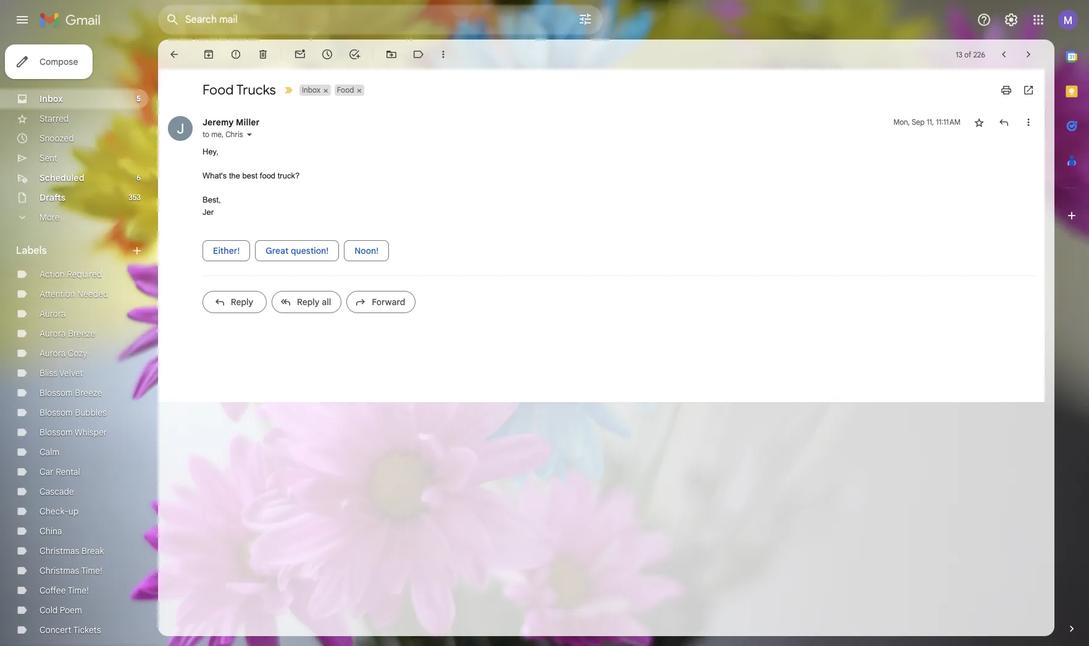Task type: locate. For each thing, give the bounding box(es) containing it.
jeremy
[[203, 117, 234, 128]]

snooze image
[[321, 48, 334, 61]]

time! for coffee time!
[[68, 585, 89, 596]]

up
[[68, 506, 79, 517]]

food up the jeremy
[[203, 82, 234, 98]]

2 blossom from the top
[[40, 407, 73, 418]]

sep
[[912, 117, 925, 127]]

blossom breeze
[[40, 387, 102, 398]]

concert tickets link
[[40, 624, 101, 636]]

1 horizontal spatial inbox
[[302, 85, 321, 95]]

all
[[322, 296, 331, 308]]

food
[[203, 82, 234, 98], [337, 85, 354, 95]]

scheduled
[[40, 172, 84, 183]]

food right inbox button
[[337, 85, 354, 95]]

reply
[[231, 296, 253, 308], [297, 296, 320, 308]]

Search mail text field
[[185, 14, 544, 26]]

13 of 226
[[956, 50, 986, 59]]

bliss
[[40, 368, 57, 379]]

best,
[[203, 195, 221, 204]]

me
[[211, 130, 222, 139]]

food button
[[335, 85, 355, 96]]

food for food trucks
[[203, 82, 234, 98]]

353
[[129, 193, 141, 202]]

great
[[266, 245, 289, 256]]

1 vertical spatial time!
[[68, 585, 89, 596]]

trucks
[[236, 82, 276, 98]]

inbox inside button
[[302, 85, 321, 95]]

required
[[67, 269, 102, 280]]

sent link
[[40, 153, 57, 164]]

0 vertical spatial christmas
[[40, 545, 79, 557]]

Not starred checkbox
[[973, 116, 986, 128]]

blossom for blossom whisper
[[40, 427, 73, 438]]

forward link
[[347, 291, 416, 313]]

aurora up bliss in the left bottom of the page
[[40, 348, 66, 359]]

aurora breeze link
[[40, 328, 95, 339]]

labels navigation
[[0, 40, 158, 646]]

breeze for aurora breeze
[[68, 328, 95, 339]]

0 vertical spatial breeze
[[68, 328, 95, 339]]

christmas
[[40, 545, 79, 557], [40, 565, 79, 576]]

compose
[[40, 56, 78, 67]]

time!
[[81, 565, 102, 576], [68, 585, 89, 596]]

aurora for the aurora link
[[40, 308, 66, 319]]

needed
[[77, 288, 108, 300]]

reply down either! button on the left of the page
[[231, 296, 253, 308]]

christmas for christmas break
[[40, 545, 79, 557]]

,
[[222, 130, 224, 139]]

settings image
[[1004, 12, 1019, 27]]

mon, sep 11, 11:11 am
[[894, 117, 961, 127]]

2 reply from the left
[[297, 296, 320, 308]]

1 vertical spatial christmas
[[40, 565, 79, 576]]

reply for reply
[[231, 296, 253, 308]]

2 vertical spatial blossom
[[40, 427, 73, 438]]

0 vertical spatial aurora
[[40, 308, 66, 319]]

attention needed link
[[40, 288, 108, 300]]

jer
[[203, 207, 214, 217]]

break
[[81, 545, 104, 557]]

blossom down blossom breeze "link"
[[40, 407, 73, 418]]

snoozed
[[40, 133, 74, 144]]

support image
[[977, 12, 992, 27]]

to me , chris
[[203, 130, 243, 139]]

breeze for blossom breeze
[[75, 387, 102, 398]]

None search field
[[158, 5, 603, 35]]

1 aurora from the top
[[40, 308, 66, 319]]

search mail image
[[162, 9, 184, 31]]

breeze
[[68, 328, 95, 339], [75, 387, 102, 398]]

1 horizontal spatial reply
[[297, 296, 320, 308]]

2 aurora from the top
[[40, 328, 66, 339]]

car rental link
[[40, 466, 80, 477]]

aurora for aurora breeze
[[40, 328, 66, 339]]

concert tickets
[[40, 624, 101, 636]]

action
[[40, 269, 65, 280]]

1 vertical spatial aurora
[[40, 328, 66, 339]]

starred
[[40, 113, 69, 124]]

1 reply from the left
[[231, 296, 253, 308]]

best
[[243, 171, 258, 180]]

aurora down attention at the top left
[[40, 308, 66, 319]]

inbox up "starred"
[[40, 93, 63, 104]]

back to inbox image
[[168, 48, 180, 61]]

breeze up cozy at left
[[68, 328, 95, 339]]

blossom bubbles link
[[40, 407, 107, 418]]

0 horizontal spatial inbox
[[40, 93, 63, 104]]

0 horizontal spatial food
[[203, 82, 234, 98]]

food
[[260, 171, 276, 180]]

labels heading
[[16, 245, 131, 257]]

cascade link
[[40, 486, 74, 497]]

1 blossom from the top
[[40, 387, 73, 398]]

1 horizontal spatial food
[[337, 85, 354, 95]]

whisper
[[75, 427, 107, 438]]

3 aurora from the top
[[40, 348, 66, 359]]

inbox left food button
[[302, 85, 321, 95]]

time! down christmas time! link
[[68, 585, 89, 596]]

calm
[[40, 447, 59, 458]]

older image
[[1023, 48, 1035, 61]]

breeze up bubbles
[[75, 387, 102, 398]]

blossom for blossom breeze
[[40, 387, 73, 398]]

inbox link
[[40, 93, 63, 104]]

1 vertical spatial breeze
[[75, 387, 102, 398]]

noon!
[[355, 245, 379, 256]]

china link
[[40, 526, 62, 537]]

aurora down the aurora link
[[40, 328, 66, 339]]

13
[[956, 50, 963, 59]]

1 vertical spatial blossom
[[40, 407, 73, 418]]

delete image
[[257, 48, 269, 61]]

miller
[[236, 117, 260, 128]]

inbox for inbox button
[[302, 85, 321, 95]]

cold poem link
[[40, 605, 82, 616]]

blossom down bliss velvet
[[40, 387, 73, 398]]

blossom up calm link
[[40, 427, 73, 438]]

blossom
[[40, 387, 73, 398], [40, 407, 73, 418], [40, 427, 73, 438]]

labels
[[16, 245, 47, 257]]

concert
[[40, 624, 71, 636]]

attention
[[40, 288, 75, 300]]

3 blossom from the top
[[40, 427, 73, 438]]

check-up
[[40, 506, 79, 517]]

1 christmas from the top
[[40, 545, 79, 557]]

inbox inside labels "navigation"
[[40, 93, 63, 104]]

tab list
[[1055, 40, 1090, 602]]

what's
[[203, 171, 227, 180]]

time! down break
[[81, 565, 102, 576]]

archive image
[[203, 48, 215, 61]]

bliss velvet
[[40, 368, 83, 379]]

blossom breeze link
[[40, 387, 102, 398]]

question!
[[291, 245, 329, 256]]

mon, sep 11, 11:11 am cell
[[894, 116, 961, 128]]

0 horizontal spatial reply
[[231, 296, 253, 308]]

coffee time! link
[[40, 585, 89, 596]]

christmas up coffee time!
[[40, 565, 79, 576]]

food inside button
[[337, 85, 354, 95]]

0 vertical spatial time!
[[81, 565, 102, 576]]

the
[[229, 171, 240, 180]]

jeremy miller
[[203, 117, 260, 128]]

starred link
[[40, 113, 69, 124]]

sent
[[40, 153, 57, 164]]

christmas down china
[[40, 545, 79, 557]]

0 vertical spatial blossom
[[40, 387, 73, 398]]

reply link
[[203, 291, 267, 313]]

calm link
[[40, 447, 59, 458]]

inbox
[[302, 85, 321, 95], [40, 93, 63, 104]]

hey,
[[203, 147, 219, 156]]

compose button
[[5, 44, 93, 79]]

great question!
[[266, 245, 329, 256]]

2 christmas from the top
[[40, 565, 79, 576]]

cascade
[[40, 486, 74, 497]]

2 vertical spatial aurora
[[40, 348, 66, 359]]

reply left all
[[297, 296, 320, 308]]



Task type: describe. For each thing, give the bounding box(es) containing it.
check-
[[40, 506, 68, 517]]

food for food
[[337, 85, 354, 95]]

christmas time!
[[40, 565, 102, 576]]

bliss velvet link
[[40, 368, 83, 379]]

attention needed
[[40, 288, 108, 300]]

car
[[40, 466, 54, 477]]

coffee
[[40, 585, 66, 596]]

reply all link
[[272, 291, 342, 313]]

mon,
[[894, 117, 910, 127]]

report spam image
[[230, 48, 242, 61]]

inbox for 'inbox' link
[[40, 93, 63, 104]]

drafts
[[40, 192, 66, 203]]

drafts link
[[40, 192, 66, 203]]

more button
[[0, 208, 148, 227]]

noon! button
[[344, 240, 389, 261]]

226
[[974, 50, 986, 59]]

action required link
[[40, 269, 102, 280]]

car rental
[[40, 466, 80, 477]]

velvet
[[59, 368, 83, 379]]

christmas time! link
[[40, 565, 102, 576]]

coffee time!
[[40, 585, 89, 596]]

what's the best food truck?
[[203, 171, 300, 180]]

forward
[[372, 296, 405, 308]]

more image
[[437, 48, 450, 61]]

aurora link
[[40, 308, 66, 319]]

labels image
[[413, 48, 425, 61]]

great question! button
[[255, 240, 339, 261]]

newer image
[[998, 48, 1011, 61]]

reply all
[[297, 296, 331, 308]]

advanced search options image
[[573, 7, 598, 32]]

snoozed link
[[40, 133, 74, 144]]

poem
[[60, 605, 82, 616]]

christmas break link
[[40, 545, 104, 557]]

christmas break
[[40, 545, 104, 557]]

of
[[965, 50, 972, 59]]

blossom whisper link
[[40, 427, 107, 438]]

show details image
[[246, 131, 253, 138]]

cold poem
[[40, 605, 82, 616]]

chris
[[226, 130, 243, 139]]

cozy
[[68, 348, 87, 359]]

either! button
[[203, 240, 250, 261]]

move to image
[[385, 48, 398, 61]]

blossom whisper
[[40, 427, 107, 438]]

christmas for christmas time!
[[40, 565, 79, 576]]

action required
[[40, 269, 102, 280]]

scheduled link
[[40, 172, 84, 183]]

blossom for blossom bubbles
[[40, 407, 73, 418]]

reply for reply all
[[297, 296, 320, 308]]

china
[[40, 526, 62, 537]]

aurora cozy
[[40, 348, 87, 359]]

blossom bubbles
[[40, 407, 107, 418]]

11:11 am
[[936, 117, 961, 127]]

main menu image
[[15, 12, 30, 27]]

check-up link
[[40, 506, 79, 517]]

cold
[[40, 605, 58, 616]]

rental
[[56, 466, 80, 477]]

food trucks
[[203, 82, 276, 98]]

5
[[136, 94, 141, 103]]

time! for christmas time!
[[81, 565, 102, 576]]

bubbles
[[75, 407, 107, 418]]

inbox button
[[300, 85, 322, 96]]

tickets
[[73, 624, 101, 636]]

add to tasks image
[[348, 48, 361, 61]]

gmail image
[[40, 7, 107, 32]]

to
[[203, 130, 209, 139]]

aurora for aurora cozy
[[40, 348, 66, 359]]

best, jer
[[203, 195, 221, 217]]

aurora breeze
[[40, 328, 95, 339]]

6
[[137, 173, 141, 182]]

truck?
[[278, 171, 300, 180]]

more
[[40, 212, 60, 223]]

either!
[[213, 245, 240, 256]]



Task type: vqa. For each thing, say whether or not it's contained in the screenshot.
"Messages in Scheduled will be sent at their scheduled time."
no



